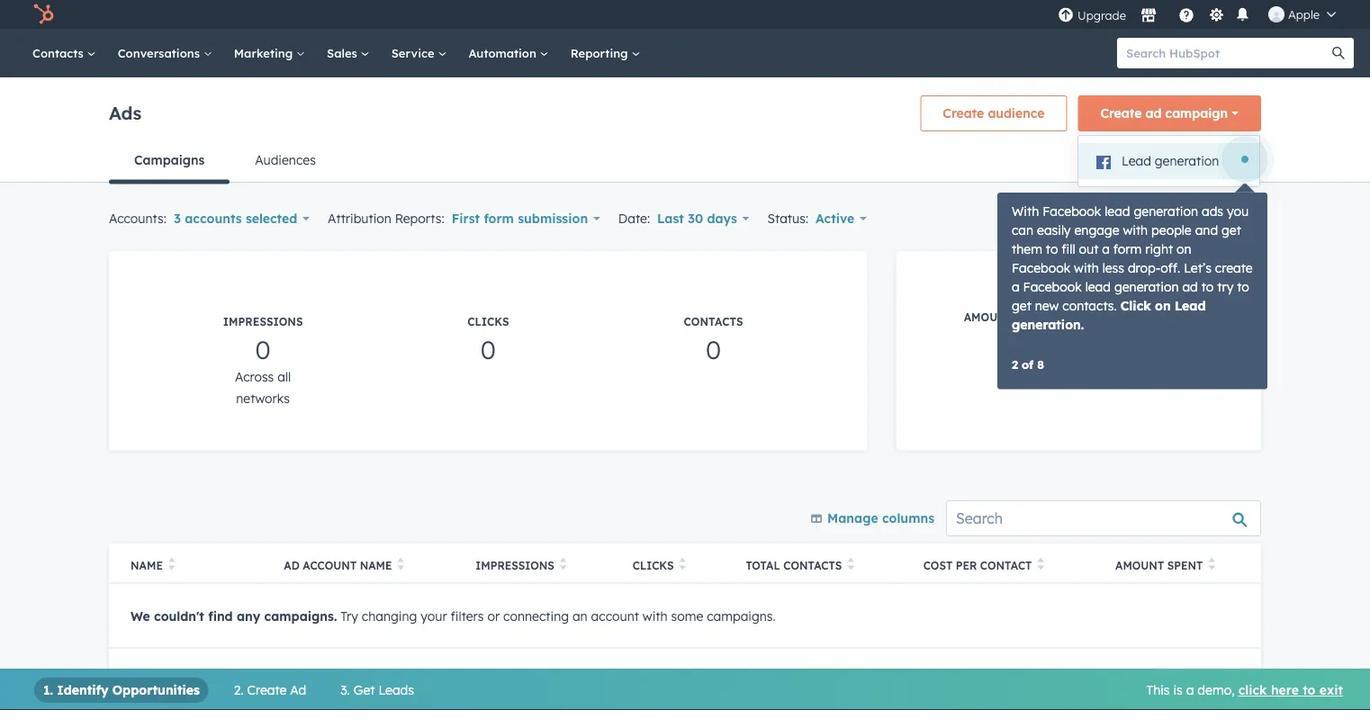 Task type: locate. For each thing, give the bounding box(es) containing it.
1 vertical spatial contacts
[[684, 315, 743, 329]]

1 horizontal spatial on
[[1177, 241, 1192, 257]]

1 press to sort. element from the left
[[168, 558, 175, 573]]

attribution
[[328, 211, 392, 226]]

new
[[1035, 298, 1059, 313]]

press to sort. image inside amount spent button
[[1209, 558, 1215, 570]]

with
[[1012, 203, 1039, 219]]

create audience
[[943, 105, 1045, 121]]

generation inside button
[[1155, 153, 1220, 169]]

3 press to sort. element from the left
[[560, 558, 567, 573]]

press to sort. image up some on the bottom of the page
[[679, 558, 686, 570]]

1 horizontal spatial get
[[1222, 222, 1242, 238]]

attribution reports:
[[328, 211, 445, 226]]

we couldn't find any campaigns. try changing your filters or connecting an account with some campaigns.
[[131, 608, 776, 624]]

2 of 8
[[1012, 357, 1044, 372]]

this is a demo, click here to exit
[[1147, 683, 1343, 698]]

facebook
[[1043, 203, 1102, 219], [1012, 260, 1071, 276], [1023, 279, 1082, 294]]

2 $0.00 from the left
[[1116, 673, 1151, 689]]

ad inside "button"
[[284, 558, 300, 572]]

2 horizontal spatial a
[[1187, 683, 1194, 698]]

name right the account
[[360, 558, 392, 572]]

automation link
[[458, 29, 560, 77]]

0 vertical spatial impressions
[[223, 315, 303, 329]]

press to sort. image up 'connecting'
[[560, 558, 567, 570]]

4 press to sort. element from the left
[[679, 558, 686, 573]]

on inside with facebook lead generation ads you can easily engage with people and get them to fill out a form right on facebook with less drop-off. let's create a facebook lead generation ad to try to get new contacts.
[[1177, 241, 1192, 257]]

0 horizontal spatial name
[[131, 558, 163, 572]]

amount
[[964, 311, 1013, 324]]

0 inside clicks 0
[[481, 334, 496, 365]]

with left some on the bottom of the page
[[643, 608, 668, 624]]

0 vertical spatial a
[[1102, 241, 1110, 257]]

facebook up new
[[1023, 279, 1082, 294]]

2 press to sort. image from the left
[[1038, 558, 1044, 570]]

ad down let's
[[1183, 279, 1198, 294]]

1 horizontal spatial lead
[[1175, 298, 1206, 313]]

amount spent 0
[[964, 311, 1053, 361]]

press to sort. image down manage
[[848, 558, 854, 570]]

help image
[[1179, 8, 1195, 24]]

1.
[[43, 683, 53, 698]]

1 press to sort. image from the left
[[168, 558, 175, 570]]

ad inside button
[[290, 683, 306, 698]]

0 vertical spatial lead
[[1122, 153, 1152, 169]]

press to sort. image right spent
[[1209, 558, 1215, 570]]

ad inside dropdown button
[[1146, 105, 1162, 121]]

clicks inside button
[[633, 558, 674, 572]]

1 vertical spatial form
[[1114, 241, 1142, 257]]

0 horizontal spatial clicks
[[467, 315, 509, 329]]

0 vertical spatial generation
[[1155, 153, 1220, 169]]

click
[[1239, 683, 1267, 698]]

press to sort. image up changing
[[398, 558, 404, 570]]

1 vertical spatial a
[[1012, 279, 1020, 294]]

export button
[[1175, 201, 1261, 237]]

0 horizontal spatial a
[[1012, 279, 1020, 294]]

2 horizontal spatial contacts
[[784, 558, 842, 572]]

press to sort. element right 'contact'
[[1038, 558, 1044, 573]]

press to sort. element up some on the bottom of the page
[[679, 558, 686, 573]]

1 press to sort. image from the left
[[398, 558, 404, 570]]

2.
[[234, 683, 244, 698]]

navigation
[[109, 139, 1261, 184]]

0
[[1001, 329, 1016, 361], [255, 334, 271, 365], [481, 334, 496, 365], [706, 334, 721, 365], [476, 673, 484, 689], [633, 673, 641, 689], [746, 673, 754, 689]]

conversations link
[[107, 29, 223, 77]]

to right try
[[1237, 279, 1250, 294]]

press to sort. element up the couldn't on the left
[[168, 558, 175, 573]]

press to sort. image
[[168, 558, 175, 570], [1038, 558, 1044, 570]]

click on lead generation.
[[1012, 298, 1206, 332]]

2 vertical spatial with
[[643, 608, 668, 624]]

this
[[1147, 683, 1170, 698]]

press to sort. image inside impressions button
[[560, 558, 567, 570]]

audience
[[988, 105, 1045, 121]]

generation up people
[[1134, 203, 1199, 219]]

reporting link
[[560, 29, 651, 77]]

lead
[[1105, 203, 1131, 219], [1086, 279, 1111, 294]]

ad account name
[[284, 558, 392, 572]]

0 vertical spatial ad
[[1146, 105, 1162, 121]]

press to sort. element inside total contacts button
[[848, 558, 854, 573]]

press to sort. image up the couldn't on the left
[[168, 558, 175, 570]]

0 vertical spatial contacts
[[32, 45, 87, 60]]

1 vertical spatial impressions
[[476, 558, 554, 572]]

name inside button
[[131, 558, 163, 572]]

1 horizontal spatial with
[[1074, 260, 1099, 276]]

impressions up 'connecting'
[[476, 558, 554, 572]]

1 vertical spatial lead
[[1086, 279, 1111, 294]]

a right out
[[1102, 241, 1110, 257]]

0 horizontal spatial on
[[1155, 298, 1171, 313]]

connecting
[[503, 608, 569, 624]]

on right click
[[1155, 298, 1171, 313]]

get
[[354, 683, 375, 698]]

your
[[421, 608, 447, 624]]

name up we
[[131, 558, 163, 572]]

campaigns.
[[264, 608, 337, 624], [707, 608, 776, 624]]

0 horizontal spatial lead
[[1122, 153, 1152, 169]]

press to sort. image inside name button
[[168, 558, 175, 570]]

generation.
[[1012, 317, 1084, 332]]

settings image
[[1209, 8, 1225, 24]]

sales link
[[316, 29, 381, 77]]

here
[[1271, 683, 1299, 698]]

2 vertical spatial a
[[1187, 683, 1194, 698]]

press to sort. element inside impressions button
[[560, 558, 567, 573]]

hubspot link
[[22, 4, 68, 25]]

1 vertical spatial on
[[1155, 298, 1171, 313]]

0 horizontal spatial press to sort. image
[[168, 558, 175, 570]]

ads banner
[[109, 90, 1261, 139]]

first form submission
[[452, 211, 588, 226]]

press to sort. image right 'contact'
[[1038, 558, 1044, 570]]

create for create ad campaign
[[1101, 105, 1142, 121]]

Search search field
[[946, 501, 1261, 537]]

on down people
[[1177, 241, 1192, 257]]

on
[[1177, 241, 1192, 257], [1155, 298, 1171, 313]]

total
[[746, 558, 780, 572]]

0 vertical spatial form
[[484, 211, 514, 226]]

impressions up the across in the left bottom of the page
[[223, 315, 303, 329]]

press to sort. element up changing
[[398, 558, 404, 573]]

navigation containing campaigns
[[109, 139, 1261, 184]]

settings link
[[1206, 5, 1228, 24]]

0 horizontal spatial form
[[484, 211, 514, 226]]

campaigns. left try
[[264, 608, 337, 624]]

1 horizontal spatial impressions
[[476, 558, 554, 572]]

last 30 days
[[657, 211, 737, 226]]

fill
[[1062, 241, 1076, 257]]

press to sort. element inside amount spent button
[[1209, 558, 1215, 573]]

0 horizontal spatial ad
[[1146, 105, 1162, 121]]

couldn't
[[154, 608, 204, 624]]

3 press to sort. image from the left
[[679, 558, 686, 570]]

menu containing apple
[[1056, 0, 1349, 29]]

clicks 0
[[467, 315, 509, 365]]

1 vertical spatial ad
[[290, 683, 306, 698]]

let's
[[1184, 260, 1212, 276]]

a right is
[[1187, 683, 1194, 698]]

ad left 3.
[[290, 683, 306, 698]]

clicks
[[467, 315, 509, 329], [633, 558, 674, 572]]

press to sort. image inside total contacts button
[[848, 558, 854, 570]]

ad left the account
[[284, 558, 300, 572]]

account
[[591, 608, 639, 624]]

0 horizontal spatial contacts
[[32, 45, 87, 60]]

create right 2.
[[247, 683, 287, 698]]

1 vertical spatial lead
[[1175, 298, 1206, 313]]

ad
[[284, 558, 300, 572], [290, 683, 306, 698]]

2 horizontal spatial create
[[1101, 105, 1142, 121]]

2 vertical spatial contacts
[[784, 558, 842, 572]]

press to sort. image for name
[[168, 558, 175, 570]]

1 horizontal spatial campaigns.
[[707, 608, 776, 624]]

a up spent
[[1012, 279, 1020, 294]]

to
[[1046, 241, 1058, 257], [1202, 279, 1214, 294], [1237, 279, 1250, 294], [1303, 683, 1316, 698]]

press to sort. element inside name button
[[168, 558, 175, 573]]

1 horizontal spatial form
[[1114, 241, 1142, 257]]

press to sort. image inside ad account name "button"
[[398, 558, 404, 570]]

create inside dropdown button
[[1101, 105, 1142, 121]]

impressions for impressions 0 across all networks
[[223, 315, 303, 329]]

amount spent
[[1116, 558, 1203, 572]]

create inside button
[[943, 105, 984, 121]]

1 vertical spatial with
[[1074, 260, 1099, 276]]

press to sort. element
[[168, 558, 175, 573], [398, 558, 404, 573], [560, 558, 567, 573], [679, 558, 686, 573], [848, 558, 854, 573], [1038, 558, 1044, 573], [1209, 558, 1215, 573]]

create left audience
[[943, 105, 984, 121]]

1 vertical spatial clicks
[[633, 558, 674, 572]]

2 press to sort. image from the left
[[560, 558, 567, 570]]

identify
[[57, 683, 109, 698]]

4 press to sort. image from the left
[[848, 558, 854, 570]]

2 press to sort. element from the left
[[398, 558, 404, 573]]

press to sort. element inside ad account name "button"
[[398, 558, 404, 573]]

0 horizontal spatial $0.00
[[924, 673, 959, 689]]

click
[[1121, 298, 1151, 313]]

press to sort. element inside clicks button
[[679, 558, 686, 573]]

press to sort. image inside cost per contact button
[[1038, 558, 1044, 570]]

1 horizontal spatial name
[[360, 558, 392, 572]]

lead up contacts.
[[1086, 279, 1111, 294]]

facebook down them
[[1012, 260, 1071, 276]]

press to sort. element right spent
[[1209, 558, 1215, 573]]

1 vertical spatial ad
[[1183, 279, 1198, 294]]

0 horizontal spatial campaigns.
[[264, 608, 337, 624]]

5 press to sort. element from the left
[[848, 558, 854, 573]]

create ad campaign button
[[1078, 95, 1261, 131]]

less
[[1103, 260, 1125, 276]]

0 horizontal spatial impressions
[[223, 315, 303, 329]]

menu
[[1056, 0, 1349, 29]]

with
[[1123, 222, 1148, 238], [1074, 260, 1099, 276], [643, 608, 668, 624]]

spent
[[1017, 311, 1053, 324]]

marketplaces image
[[1141, 8, 1157, 24]]

generation down drop-
[[1115, 279, 1179, 294]]

impressions
[[223, 315, 303, 329], [476, 558, 554, 572]]

service
[[391, 45, 438, 60]]

1 name from the left
[[131, 558, 163, 572]]

1 horizontal spatial ad
[[1183, 279, 1198, 294]]

across
[[235, 369, 274, 385]]

with up right
[[1123, 222, 1148, 238]]

0 vertical spatial ad
[[284, 558, 300, 572]]

1 vertical spatial get
[[1012, 298, 1032, 313]]

create
[[943, 105, 984, 121], [1101, 105, 1142, 121], [247, 683, 287, 698]]

get down the you
[[1222, 222, 1242, 238]]

leads
[[379, 683, 414, 698]]

form right the first
[[484, 211, 514, 226]]

try
[[341, 608, 358, 624]]

5 press to sort. image from the left
[[1209, 558, 1215, 570]]

upgrade
[[1078, 8, 1126, 23]]

accounts:
[[109, 211, 167, 226]]

marketing
[[234, 45, 296, 60]]

7 press to sort. element from the left
[[1209, 558, 1215, 573]]

form up the less at the right of the page
[[1114, 241, 1142, 257]]

name inside "button"
[[360, 558, 392, 572]]

cost
[[924, 558, 953, 572]]

0 vertical spatial clicks
[[467, 315, 509, 329]]

or
[[488, 608, 500, 624]]

on inside click on lead generation.
[[1155, 298, 1171, 313]]

lead down create ad campaign
[[1122, 153, 1152, 169]]

with down out
[[1074, 260, 1099, 276]]

2 name from the left
[[360, 558, 392, 572]]

press to sort. element inside cost per contact button
[[1038, 558, 1044, 573]]

6 press to sort. element from the left
[[1038, 558, 1044, 573]]

1 horizontal spatial $0.00
[[1116, 673, 1151, 689]]

generation down campaign
[[1155, 153, 1220, 169]]

1 horizontal spatial clicks
[[633, 558, 674, 572]]

facebook up easily
[[1043, 203, 1102, 219]]

demo,
[[1198, 683, 1235, 698]]

marketing link
[[223, 29, 316, 77]]

lead inside button
[[1122, 153, 1152, 169]]

ads
[[1202, 203, 1224, 219]]

0 horizontal spatial create
[[247, 683, 287, 698]]

0 vertical spatial on
[[1177, 241, 1192, 257]]

0 inside amount spent 0
[[1001, 329, 1016, 361]]

1 horizontal spatial create
[[943, 105, 984, 121]]

an
[[573, 608, 588, 624]]

2 horizontal spatial with
[[1123, 222, 1148, 238]]

press to sort. element up 'connecting'
[[560, 558, 567, 573]]

press to sort. element for amount spent
[[1209, 558, 1215, 573]]

2. create ad button
[[234, 678, 306, 703]]

create up lead generation at the top
[[1101, 105, 1142, 121]]

audiences button
[[230, 139, 341, 182]]

to left try
[[1202, 279, 1214, 294]]

1 horizontal spatial a
[[1102, 241, 1110, 257]]

campaigns. right some on the bottom of the page
[[707, 608, 776, 624]]

ad left campaign
[[1146, 105, 1162, 121]]

1 horizontal spatial press to sort. image
[[1038, 558, 1044, 570]]

1. identify opportunities
[[43, 683, 200, 698]]

exit
[[1320, 683, 1343, 698]]

impressions inside button
[[476, 558, 554, 572]]

manage
[[827, 511, 878, 526]]

get left new
[[1012, 298, 1032, 313]]

lead down let's
[[1175, 298, 1206, 313]]

can
[[1012, 222, 1034, 238]]

1 horizontal spatial contacts
[[684, 315, 743, 329]]

cost per contact
[[924, 558, 1032, 572]]

press to sort. image
[[398, 558, 404, 570], [560, 558, 567, 570], [679, 558, 686, 570], [848, 558, 854, 570], [1209, 558, 1215, 570]]

press to sort. element down manage
[[848, 558, 854, 573]]

press to sort. image inside clicks button
[[679, 558, 686, 570]]

lead up "engage"
[[1105, 203, 1131, 219]]

0 vertical spatial facebook
[[1043, 203, 1102, 219]]



Task type: vqa. For each thing, say whether or not it's contained in the screenshot.


Task type: describe. For each thing, give the bounding box(es) containing it.
press to sort. element for cost per contact
[[1038, 558, 1044, 573]]

clicks for clicks
[[633, 558, 674, 572]]

click here to exit link
[[1239, 678, 1343, 703]]

apple lee image
[[1269, 6, 1285, 23]]

of
[[1022, 357, 1034, 372]]

lead inside click on lead generation.
[[1175, 298, 1206, 313]]

form inside popup button
[[484, 211, 514, 226]]

press to sort. element for impressions
[[560, 558, 567, 573]]

with facebook lead generation ads you can easily engage with people and get them to fill out a form right on facebook with less drop-off. let's create a facebook lead generation ad to try to get new contacts.
[[1012, 203, 1253, 313]]

press to sort. element for ad account name
[[398, 558, 404, 573]]

active
[[816, 211, 855, 226]]

0 horizontal spatial get
[[1012, 298, 1032, 313]]

changing
[[362, 608, 417, 624]]

impressions 0 across all networks
[[223, 315, 303, 407]]

upgrade image
[[1058, 8, 1074, 24]]

contacts for contacts
[[32, 45, 87, 60]]

filters
[[451, 608, 484, 624]]

export
[[1197, 211, 1239, 226]]

8
[[1037, 357, 1044, 372]]

to left exit
[[1303, 683, 1316, 698]]

2 campaigns. from the left
[[707, 608, 776, 624]]

campaigns
[[134, 152, 205, 168]]

totals
[[131, 673, 168, 689]]

1 $0.00 from the left
[[924, 673, 959, 689]]

2 vertical spatial facebook
[[1023, 279, 1082, 294]]

calculate
[[1103, 330, 1171, 348]]

name button
[[109, 544, 212, 583]]

apple
[[1288, 7, 1320, 22]]

create ad campaign
[[1101, 105, 1228, 121]]

opportunities
[[112, 683, 200, 698]]

create for create audience
[[943, 105, 984, 121]]

1 campaigns. from the left
[[264, 608, 337, 624]]

2
[[1012, 357, 1018, 372]]

press to sort. image for impressions
[[560, 558, 567, 570]]

create inside button
[[247, 683, 287, 698]]

ad inside with facebook lead generation ads you can easily engage with people and get them to fill out a form right on facebook with less drop-off. let's create a facebook lead generation ad to try to get new contacts.
[[1183, 279, 1198, 294]]

amount spent button
[[1094, 544, 1261, 583]]

contacts link
[[22, 29, 107, 77]]

all
[[278, 369, 291, 385]]

1 vertical spatial facebook
[[1012, 260, 1071, 276]]

people
[[1152, 222, 1192, 238]]

0 inside impressions 0 across all networks
[[255, 334, 271, 365]]

you
[[1227, 203, 1249, 219]]

and
[[1195, 222, 1218, 238]]

search image
[[1333, 47, 1345, 59]]

is
[[1174, 683, 1183, 698]]

account
[[303, 558, 357, 572]]

0 vertical spatial with
[[1123, 222, 1148, 238]]

right
[[1146, 241, 1173, 257]]

manage columns
[[827, 511, 935, 526]]

contacts.
[[1063, 298, 1117, 313]]

form inside with facebook lead generation ads you can easily engage with people and get them to fill out a form right on facebook with less drop-off. let's create a facebook lead generation ad to try to get new contacts.
[[1114, 241, 1142, 257]]

days
[[707, 211, 737, 226]]

clicks button
[[611, 544, 724, 583]]

calculate button
[[1103, 330, 1196, 348]]

create
[[1215, 260, 1253, 276]]

hubspot image
[[32, 4, 54, 25]]

service link
[[381, 29, 458, 77]]

date:
[[618, 211, 650, 226]]

automation
[[469, 45, 540, 60]]

audiences
[[255, 152, 316, 168]]

0 inside 'contacts 0'
[[706, 334, 721, 365]]

amount
[[1116, 558, 1164, 572]]

clicks for clicks 0
[[467, 315, 509, 329]]

press to sort. image for total contacts
[[848, 558, 854, 570]]

impressions button
[[454, 544, 611, 583]]

press to sort. image for amount spent
[[1209, 558, 1215, 570]]

conversations
[[118, 45, 203, 60]]

off.
[[1161, 260, 1181, 276]]

lead generation
[[1122, 153, 1220, 169]]

0 vertical spatial lead
[[1105, 203, 1131, 219]]

contacts inside button
[[784, 558, 842, 572]]

press to sort. image for clicks
[[679, 558, 686, 570]]

lead generation button
[[1079, 137, 1268, 182]]

we
[[131, 608, 150, 624]]

Search HubSpot search field
[[1117, 38, 1338, 68]]

reporting
[[571, 45, 632, 60]]

notifications image
[[1235, 8, 1251, 24]]

1 vertical spatial generation
[[1134, 203, 1199, 219]]

to left fill
[[1046, 241, 1058, 257]]

per
[[956, 558, 977, 572]]

campaign
[[1166, 105, 1228, 121]]

last 30 days button
[[650, 206, 757, 231]]

accounts
[[185, 211, 242, 226]]

3. get leads button
[[341, 678, 414, 703]]

engage
[[1075, 222, 1120, 238]]

campaigns button
[[109, 139, 230, 184]]

roi calculate
[[1103, 311, 1171, 348]]

contacts for contacts 0
[[684, 315, 743, 329]]

drop-
[[1128, 260, 1161, 276]]

active button
[[809, 206, 874, 231]]

press to sort. image for cost per contact
[[1038, 558, 1044, 570]]

apple button
[[1258, 0, 1347, 29]]

columns
[[882, 511, 935, 526]]

networks
[[236, 391, 290, 407]]

press to sort. image for ad account name
[[398, 558, 404, 570]]

0 vertical spatial get
[[1222, 222, 1242, 238]]

spent
[[1168, 558, 1203, 572]]

3 accounts selected
[[174, 211, 297, 226]]

2 vertical spatial generation
[[1115, 279, 1179, 294]]

easily
[[1037, 222, 1071, 238]]

cost per contact button
[[902, 544, 1094, 583]]

press to sort. element for clicks
[[679, 558, 686, 573]]

find
[[208, 608, 233, 624]]

0 horizontal spatial with
[[643, 608, 668, 624]]

press to sort. element for name
[[168, 558, 175, 573]]

press to sort. element for total contacts
[[848, 558, 854, 573]]

total contacts
[[746, 558, 842, 572]]

first form submission button
[[445, 206, 608, 231]]

ad account name button
[[262, 544, 454, 583]]

impressions for impressions
[[476, 558, 554, 572]]

contacts 0
[[684, 315, 743, 365]]



